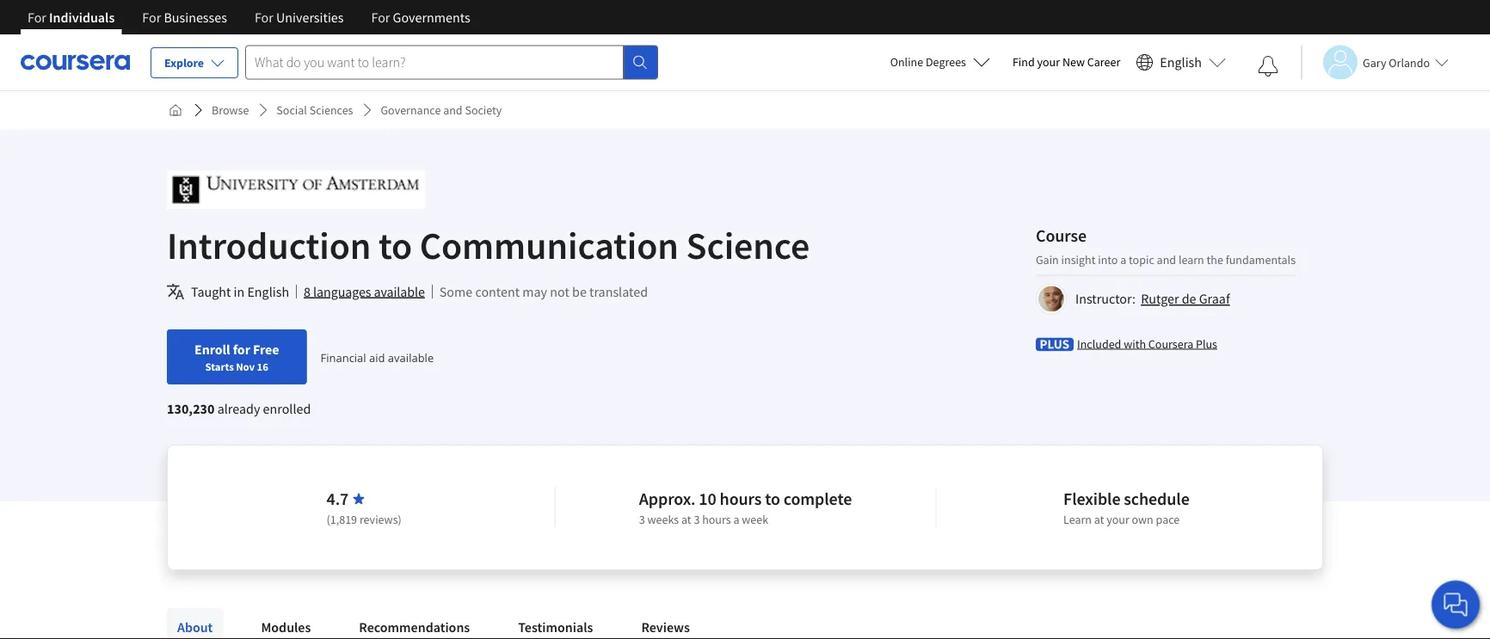 Task type: locate. For each thing, give the bounding box(es) containing it.
learn
[[1179, 252, 1204, 267]]

starts
[[205, 360, 234, 373]]

find your new career
[[1013, 54, 1121, 70]]

0 vertical spatial your
[[1037, 54, 1060, 70]]

0 horizontal spatial a
[[733, 512, 740, 527]]

2 at from the left
[[1094, 512, 1104, 527]]

for left businesses in the top left of the page
[[142, 9, 161, 26]]

0 vertical spatial to
[[379, 221, 412, 269]]

enrolled
[[263, 400, 311, 417]]

at inside approx. 10 hours to complete 3 weeks at 3 hours a week
[[681, 512, 691, 527]]

0 vertical spatial english
[[1160, 54, 1202, 71]]

and left society
[[443, 102, 463, 118]]

to
[[379, 221, 412, 269], [765, 488, 780, 510]]

gary orlando button
[[1301, 45, 1449, 80]]

flexible schedule learn at your own pace
[[1064, 488, 1190, 527]]

for left universities
[[255, 9, 273, 26]]

available
[[374, 283, 425, 300], [388, 350, 434, 365]]

3 left weeks on the left bottom of page
[[639, 512, 645, 527]]

0 horizontal spatial your
[[1037, 54, 1060, 70]]

and inside course gain insight into a topic and learn the fundamentals
[[1157, 252, 1176, 267]]

0 horizontal spatial to
[[379, 221, 412, 269]]

1 horizontal spatial a
[[1121, 252, 1127, 267]]

0 vertical spatial and
[[443, 102, 463, 118]]

4 for from the left
[[371, 9, 390, 26]]

1 vertical spatial your
[[1107, 512, 1130, 527]]

complete
[[784, 488, 852, 510]]

available right the aid
[[388, 350, 434, 365]]

for
[[28, 9, 46, 26], [142, 9, 161, 26], [255, 9, 273, 26], [371, 9, 390, 26]]

find your new career link
[[1004, 52, 1129, 73]]

online
[[890, 54, 923, 70]]

be
[[572, 283, 587, 300]]

science
[[686, 221, 810, 269]]

1 horizontal spatial at
[[1094, 512, 1104, 527]]

10
[[699, 488, 716, 510]]

translated
[[589, 283, 648, 300]]

testimonials
[[518, 619, 593, 636]]

testimonials link
[[508, 608, 604, 639]]

financial
[[320, 350, 366, 365]]

some
[[440, 283, 473, 300]]

What do you want to learn? text field
[[245, 45, 624, 80]]

at
[[681, 512, 691, 527], [1094, 512, 1104, 527]]

1 horizontal spatial 3
[[694, 512, 700, 527]]

hours down 10
[[702, 512, 731, 527]]

fundamentals
[[1226, 252, 1296, 267]]

graaf
[[1199, 290, 1230, 308]]

banner navigation
[[14, 0, 484, 34]]

for left governments
[[371, 9, 390, 26]]

a inside approx. 10 hours to complete 3 weeks at 3 hours a week
[[733, 512, 740, 527]]

english right career
[[1160, 54, 1202, 71]]

universities
[[276, 9, 344, 26]]

your right find at top
[[1037, 54, 1060, 70]]

about link
[[167, 608, 223, 639]]

130,230 already enrolled
[[167, 400, 311, 417]]

1 vertical spatial available
[[388, 350, 434, 365]]

to inside approx. 10 hours to complete 3 weeks at 3 hours a week
[[765, 488, 780, 510]]

topic
[[1129, 252, 1155, 267]]

1 horizontal spatial your
[[1107, 512, 1130, 527]]

coursera image
[[21, 48, 130, 76]]

a right "into"
[[1121, 252, 1127, 267]]

course gain insight into a topic and learn the fundamentals
[[1036, 225, 1296, 267]]

english
[[1160, 54, 1202, 71], [247, 283, 289, 300]]

a left week
[[733, 512, 740, 527]]

for left individuals
[[28, 9, 46, 26]]

3 for from the left
[[255, 9, 273, 26]]

coursera
[[1149, 336, 1194, 351]]

available inside button
[[374, 283, 425, 300]]

introduction
[[167, 221, 371, 269]]

(1,819
[[327, 512, 357, 527]]

online degrees
[[890, 54, 966, 70]]

learn
[[1064, 512, 1092, 527]]

course
[[1036, 225, 1087, 246]]

3 down 10
[[694, 512, 700, 527]]

own
[[1132, 512, 1154, 527]]

at right learn
[[1094, 512, 1104, 527]]

included with coursera plus link
[[1077, 335, 1218, 352]]

1 for from the left
[[28, 9, 46, 26]]

week
[[742, 512, 768, 527]]

2 for from the left
[[142, 9, 161, 26]]

reviews
[[641, 619, 690, 636]]

16
[[257, 360, 268, 373]]

to up week
[[765, 488, 780, 510]]

1 horizontal spatial and
[[1157, 252, 1176, 267]]

0 horizontal spatial at
[[681, 512, 691, 527]]

reviews link
[[631, 608, 700, 639]]

insight
[[1061, 252, 1096, 267]]

available left some
[[374, 283, 425, 300]]

and
[[443, 102, 463, 118], [1157, 252, 1176, 267]]

3
[[639, 512, 645, 527], [694, 512, 700, 527]]

pace
[[1156, 512, 1180, 527]]

to up the 8 languages available button on the top of page
[[379, 221, 412, 269]]

None search field
[[245, 45, 658, 80]]

free
[[253, 341, 279, 358]]

may
[[523, 283, 547, 300]]

for for governments
[[371, 9, 390, 26]]

1 vertical spatial hours
[[702, 512, 731, 527]]

0 horizontal spatial and
[[443, 102, 463, 118]]

financial aid available
[[320, 350, 434, 365]]

your inside flexible schedule learn at your own pace
[[1107, 512, 1130, 527]]

english right in
[[247, 283, 289, 300]]

content
[[475, 283, 520, 300]]

1 vertical spatial english
[[247, 283, 289, 300]]

browse
[[212, 102, 249, 118]]

your
[[1037, 54, 1060, 70], [1107, 512, 1130, 527]]

society
[[465, 102, 502, 118]]

0 vertical spatial a
[[1121, 252, 1127, 267]]

1 3 from the left
[[639, 512, 645, 527]]

your left own
[[1107, 512, 1130, 527]]

enroll
[[194, 341, 230, 358]]

1 vertical spatial to
[[765, 488, 780, 510]]

for
[[233, 341, 250, 358]]

0 horizontal spatial 3
[[639, 512, 645, 527]]

1 horizontal spatial to
[[765, 488, 780, 510]]

1 at from the left
[[681, 512, 691, 527]]

gary
[[1363, 55, 1387, 70]]

1 horizontal spatial english
[[1160, 54, 1202, 71]]

gain
[[1036, 252, 1059, 267]]

approx.
[[639, 488, 696, 510]]

1 vertical spatial a
[[733, 512, 740, 527]]

browse link
[[205, 95, 256, 126]]

taught in english
[[191, 283, 289, 300]]

(1,819 reviews)
[[327, 512, 402, 527]]

and right topic
[[1157, 252, 1176, 267]]

1 vertical spatial and
[[1157, 252, 1176, 267]]

governance
[[381, 102, 441, 118]]

sciences
[[309, 102, 353, 118]]

explore
[[164, 55, 204, 71]]

hours up week
[[720, 488, 762, 510]]

0 vertical spatial available
[[374, 283, 425, 300]]

hours
[[720, 488, 762, 510], [702, 512, 731, 527]]

at right weeks on the left bottom of page
[[681, 512, 691, 527]]



Task type: describe. For each thing, give the bounding box(es) containing it.
governance and society link
[[374, 95, 509, 126]]

home image
[[169, 103, 182, 117]]

coursera plus image
[[1036, 338, 1074, 351]]

a inside course gain insight into a topic and learn the fundamentals
[[1121, 252, 1127, 267]]

rutger de  graaf image
[[1039, 286, 1064, 312]]

into
[[1098, 252, 1118, 267]]

8 languages available
[[304, 283, 425, 300]]

find
[[1013, 54, 1035, 70]]

and inside "link"
[[443, 102, 463, 118]]

schedule
[[1124, 488, 1190, 510]]

de
[[1182, 290, 1196, 308]]

about
[[177, 619, 213, 636]]

instructor: rutger de  graaf
[[1076, 290, 1230, 308]]

chat with us image
[[1442, 591, 1470, 619]]

languages
[[313, 283, 371, 300]]

for for individuals
[[28, 9, 46, 26]]

degrees
[[926, 54, 966, 70]]

instructor:
[[1076, 290, 1136, 308]]

plus
[[1196, 336, 1218, 351]]

already
[[217, 400, 260, 417]]

reviews)
[[360, 512, 402, 527]]

new
[[1063, 54, 1085, 70]]

the
[[1207, 252, 1223, 267]]

for individuals
[[28, 9, 115, 26]]

included with coursera plus
[[1077, 336, 1218, 351]]

university of amsterdam image
[[167, 170, 425, 209]]

available for financial aid available
[[388, 350, 434, 365]]

modules link
[[251, 608, 321, 639]]

orlando
[[1389, 55, 1430, 70]]

for businesses
[[142, 9, 227, 26]]

english inside button
[[1160, 54, 1202, 71]]

businesses
[[164, 9, 227, 26]]

with
[[1124, 336, 1146, 351]]

weeks
[[648, 512, 679, 527]]

rutger
[[1141, 290, 1179, 308]]

career
[[1087, 54, 1121, 70]]

introduction to communication science
[[167, 221, 810, 269]]

not
[[550, 283, 569, 300]]

0 horizontal spatial english
[[247, 283, 289, 300]]

130,230
[[167, 400, 215, 417]]

communication
[[420, 221, 679, 269]]

gary orlando
[[1363, 55, 1430, 70]]

0 vertical spatial hours
[[720, 488, 762, 510]]

modules
[[261, 619, 311, 636]]

rutger de  graaf link
[[1141, 290, 1230, 308]]

explore button
[[151, 47, 238, 78]]

some content may not be translated
[[440, 283, 648, 300]]

in
[[234, 283, 245, 300]]

individuals
[[49, 9, 115, 26]]

8 languages available button
[[304, 281, 425, 302]]

included
[[1077, 336, 1122, 351]]

social sciences
[[277, 102, 353, 118]]

for universities
[[255, 9, 344, 26]]

4.7
[[327, 488, 349, 510]]

recommendations link
[[349, 608, 480, 639]]

social sciences link
[[270, 95, 360, 126]]

financial aid available button
[[320, 350, 434, 365]]

aid
[[369, 350, 385, 365]]

2 3 from the left
[[694, 512, 700, 527]]

for for universities
[[255, 9, 273, 26]]

available for 8 languages available
[[374, 283, 425, 300]]

social
[[277, 102, 307, 118]]

at inside flexible schedule learn at your own pace
[[1094, 512, 1104, 527]]

governments
[[393, 9, 470, 26]]

show notifications image
[[1258, 56, 1279, 77]]

approx. 10 hours to complete 3 weeks at 3 hours a week
[[639, 488, 852, 527]]

enroll for free starts nov 16
[[194, 341, 279, 373]]

for governments
[[371, 9, 470, 26]]

online degrees button
[[876, 43, 1004, 81]]

your inside "link"
[[1037, 54, 1060, 70]]

for for businesses
[[142, 9, 161, 26]]

recommendations
[[359, 619, 470, 636]]

governance and society
[[381, 102, 502, 118]]

flexible
[[1064, 488, 1121, 510]]

8
[[304, 283, 311, 300]]



Task type: vqa. For each thing, say whether or not it's contained in the screenshot.
"learn"
yes



